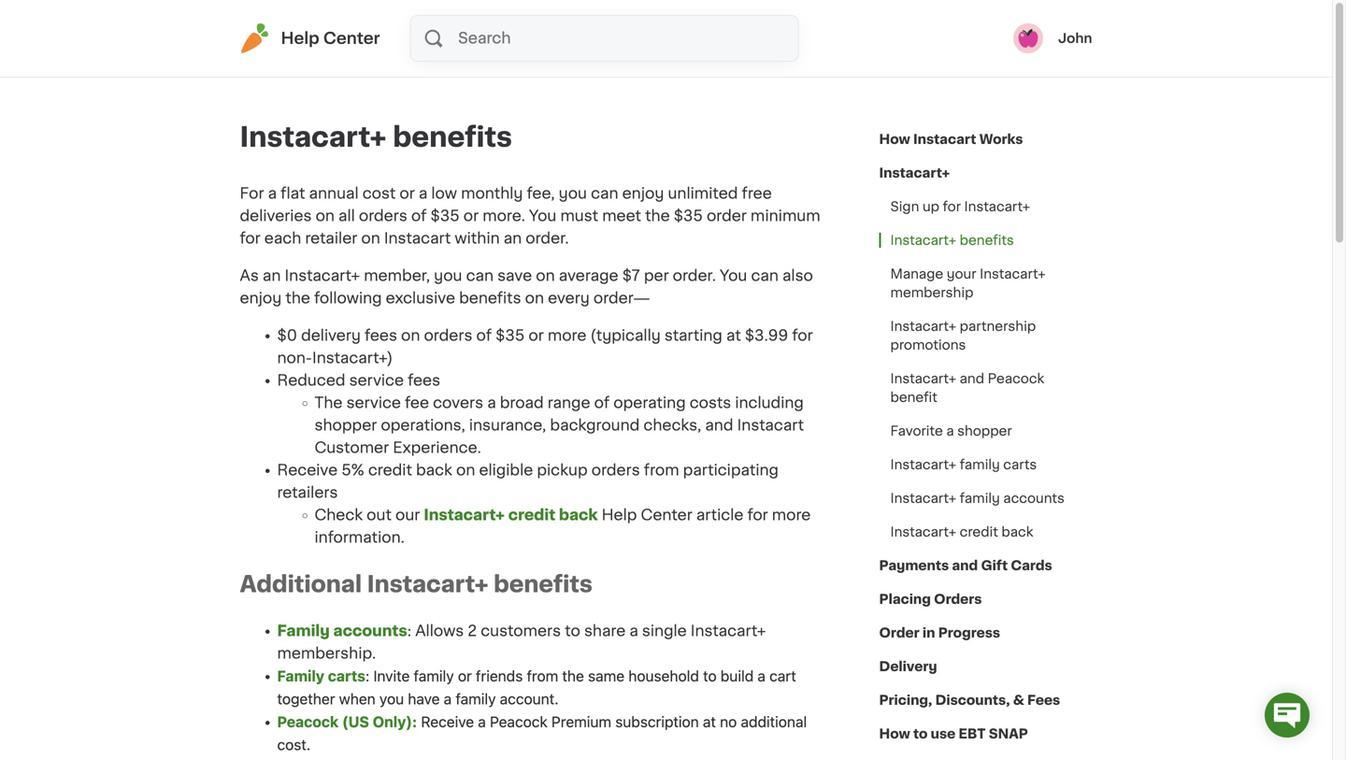 Task type: describe. For each thing, give the bounding box(es) containing it.
instacart+ up payments
[[891, 525, 957, 539]]

instacart+ inside 'instacart+ and peacock benefit'
[[891, 372, 957, 385]]

instacart+ up flat
[[240, 124, 387, 151]]

or right cost on the top left of the page
[[400, 186, 415, 201]]

placing
[[879, 593, 931, 606]]

meet
[[602, 208, 641, 223]]

deliveries
[[240, 208, 312, 223]]

background
[[550, 418, 640, 433]]

a inside : allows 2 customers to share a single instacart+ membership.
[[630, 623, 638, 638]]

(us
[[342, 713, 369, 731]]

peacock for instacart+ and peacock benefit
[[988, 372, 1045, 385]]

the inside the : invite family or friends from the same household to build a cart together when you have a family account.
[[562, 667, 584, 685]]

flat
[[281, 186, 305, 201]]

for inside "link"
[[943, 200, 961, 213]]

1 vertical spatial accounts
[[333, 623, 407, 638]]

within
[[455, 231, 500, 246]]

instacart inside the $0 delivery fees on orders of $35 or more (typically starting at $3.99 for non-instacart+) reduced service fees the service fee covers a broad range of operating costs including shopper operations, insurance, background checks, and instacart customer experience.
[[737, 418, 804, 433]]

to inside the : invite family or friends from the same household to build a cart together when you have a family account.
[[703, 667, 717, 685]]

how to use ebt snap link
[[879, 717, 1028, 751]]

friends
[[476, 667, 523, 685]]

you inside for a flat annual cost or a low monthly fee, you can enjoy unlimited free deliveries on all orders of $35 or more. you must meet the $35 order minimum for each retailer on instacart within an order.
[[559, 186, 587, 201]]

customer
[[315, 440, 389, 455]]

and for payments
[[952, 559, 978, 572]]

together
[[277, 690, 335, 708]]

subscription
[[615, 713, 699, 731]]

retailer
[[305, 231, 357, 246]]

5%
[[341, 463, 364, 478]]

benefits inside the as an instacart+ member, you can save on average $7 per order. you can also enjoy the following exclusive benefits on every order—
[[459, 291, 521, 306]]

placing orders
[[879, 593, 982, 606]]

manage
[[891, 267, 944, 280]]

order. inside for a flat annual cost or a low monthly fee, you can enjoy unlimited free deliveries on all orders of $35 or more. you must meet the $35 order minimum for each retailer on instacart within an order.
[[526, 231, 569, 246]]

same
[[588, 667, 625, 685]]

on inside the $0 delivery fees on orders of $35 or more (typically starting at $3.99 for non-instacart+) reduced service fees the service fee covers a broad range of operating costs including shopper operations, insurance, background checks, and instacart customer experience.
[[401, 328, 420, 343]]

delivery
[[301, 328, 361, 343]]

more inside help center article for more information.
[[772, 508, 811, 523]]

every
[[548, 291, 590, 306]]

peacock (us only): link
[[277, 713, 417, 731]]

pickup
[[537, 463, 588, 478]]

of inside for a flat annual cost or a low monthly fee, you can enjoy unlimited free deliveries on all orders of $35 or more. you must meet the $35 order minimum for each retailer on instacart within an order.
[[411, 208, 427, 223]]

broad
[[500, 395, 544, 410]]

0 horizontal spatial $35
[[431, 208, 460, 223]]

payments
[[879, 559, 949, 572]]

participating
[[683, 463, 779, 478]]

member,
[[364, 268, 430, 283]]

1 horizontal spatial instacart+ credit back link
[[879, 515, 1045, 549]]

instacart+ up instacart+ credit back
[[891, 492, 957, 505]]

you inside for a flat annual cost or a low monthly fee, you can enjoy unlimited free deliveries on all orders of $35 or more. you must meet the $35 order minimum for each retailer on instacart within an order.
[[529, 208, 557, 223]]

fee,
[[527, 186, 555, 201]]

help for help center
[[281, 30, 320, 46]]

operating
[[614, 395, 686, 410]]

minimum
[[751, 208, 821, 223]]

favorite
[[891, 424, 943, 438]]

additional
[[240, 573, 362, 595]]

a left low
[[419, 186, 428, 201]]

payments and gift cards
[[879, 559, 1052, 572]]

help center
[[281, 30, 380, 46]]

more.
[[483, 208, 525, 223]]

1 vertical spatial service
[[346, 395, 401, 410]]

how instacart works link
[[879, 122, 1023, 156]]

snap
[[989, 727, 1028, 740]]

must
[[560, 208, 598, 223]]

family carts
[[277, 667, 365, 685]]

$35 inside the $0 delivery fees on orders of $35 or more (typically starting at $3.99 for non-instacart+) reduced service fees the service fee covers a broad range of operating costs including shopper operations, insurance, background checks, and instacart customer experience.
[[496, 328, 525, 343]]

order in progress
[[879, 626, 1000, 640]]

order—
[[594, 291, 650, 306]]

2 horizontal spatial can
[[751, 268, 779, 283]]

you inside the : invite family or friends from the same household to build a cart together when you have a family account.
[[380, 690, 404, 708]]

how for how to use ebt snap
[[879, 727, 910, 740]]

: for family carts
[[365, 667, 370, 685]]

$3.99
[[745, 328, 788, 343]]

instacart+ inside instacart+ partnership promotions
[[891, 320, 957, 333]]

or inside the : invite family or friends from the same household to build a cart together when you have a family account.
[[458, 667, 472, 685]]

instacart+ up sign
[[879, 166, 950, 180]]

instacart+ partnership promotions link
[[879, 309, 1092, 362]]

2 horizontal spatial to
[[913, 727, 928, 740]]

unlimited
[[668, 186, 738, 201]]

: for family accounts
[[407, 623, 412, 638]]

exclusive
[[386, 291, 455, 306]]

for inside the $0 delivery fees on orders of $35 or more (typically starting at $3.99 for non-instacart+) reduced service fees the service fee covers a broad range of operating costs including shopper operations, insurance, background checks, and instacart customer experience.
[[792, 328, 813, 343]]

information.
[[315, 530, 405, 545]]

customers
[[481, 623, 561, 638]]

1 horizontal spatial shopper
[[958, 424, 1012, 438]]

2 vertical spatial of
[[594, 395, 610, 410]]

have
[[408, 690, 440, 708]]

on right the retailer
[[361, 231, 380, 246]]

more inside the $0 delivery fees on orders of $35 or more (typically starting at $3.99 for non-instacart+) reduced service fees the service fee covers a broad range of operating costs including shopper operations, insurance, background checks, and instacart customer experience.
[[548, 328, 587, 343]]

1 horizontal spatial fees
[[408, 373, 440, 388]]

1 vertical spatial back
[[559, 508, 598, 523]]

how instacart works
[[879, 133, 1023, 146]]

when
[[339, 690, 376, 708]]

can inside for a flat annual cost or a low monthly fee, you can enjoy unlimited free deliveries on all orders of $35 or more. you must meet the $35 order minimum for each retailer on instacart within an order.
[[591, 186, 619, 201]]

credit inside 'receive 5% credit back on eligible pickup orders from participating retailers'
[[368, 463, 412, 478]]

how to use ebt snap
[[879, 727, 1028, 740]]

share
[[584, 623, 626, 638]]

instacart+ and peacock benefit link
[[879, 362, 1092, 414]]

instacart+ up manage
[[891, 234, 957, 247]]

instacart+ inside : allows 2 customers to share a single instacart+ membership.
[[691, 623, 766, 638]]

single
[[642, 623, 687, 638]]

carts inside instacart+ family carts link
[[1003, 458, 1037, 471]]

pricing, discounts, & fees link
[[879, 683, 1060, 717]]

center for help center
[[323, 30, 380, 46]]

help center article for more information.
[[315, 508, 811, 545]]

payments and gift cards link
[[879, 549, 1052, 582]]

additional
[[741, 713, 807, 731]]

orders inside the $0 delivery fees on orders of $35 or more (typically starting at $3.99 for non-instacart+) reduced service fees the service fee covers a broad range of operating costs including shopper operations, insurance, background checks, and instacart customer experience.
[[424, 328, 473, 343]]

you inside the as an instacart+ member, you can save on average $7 per order. you can also enjoy the following exclusive benefits on every order—
[[434, 268, 462, 283]]

receive for a
[[421, 713, 474, 731]]

instacart+ down favorite
[[891, 458, 957, 471]]

in
[[923, 626, 935, 640]]

order in progress link
[[879, 616, 1000, 650]]

family for : allows 2 customers to share a single instacart+ membership.
[[277, 623, 330, 638]]

ebt
[[959, 727, 986, 740]]

fee
[[405, 395, 429, 410]]

progress
[[938, 626, 1000, 640]]

annual
[[309, 186, 359, 201]]

benefits up low
[[393, 124, 512, 151]]

a right favorite
[[946, 424, 954, 438]]

peacock (us only):
[[277, 713, 417, 731]]

a inside receive a peacock premium subscription at no additional cost.
[[478, 713, 486, 731]]

help center link
[[240, 23, 380, 53]]

fees
[[1028, 694, 1060, 707]]

john
[[1058, 32, 1092, 45]]

enjoy inside the as an instacart+ member, you can save on average $7 per order. you can also enjoy the following exclusive benefits on every order—
[[240, 291, 282, 306]]

shopper inside the $0 delivery fees on orders of $35 or more (typically starting at $3.99 for non-instacart+) reduced service fees the service fee covers a broad range of operating costs including shopper operations, insurance, background checks, and instacart customer experience.
[[315, 418, 377, 433]]

orders inside for a flat annual cost or a low monthly fee, you can enjoy unlimited free deliveries on all orders of $35 or more. you must meet the $35 order minimum for each retailer on instacart within an order.
[[359, 208, 407, 223]]

family down instacart+ family carts
[[960, 492, 1000, 505]]

from inside 'receive 5% credit back on eligible pickup orders from participating retailers'
[[644, 463, 679, 478]]

allows
[[415, 623, 464, 638]]

a inside the $0 delivery fees on orders of $35 or more (typically starting at $3.99 for non-instacart+) reduced service fees the service fee covers a broad range of operating costs including shopper operations, insurance, background checks, and instacart customer experience.
[[487, 395, 496, 410]]

check
[[315, 508, 363, 523]]

0 horizontal spatial peacock
[[277, 713, 339, 731]]

on right the save
[[536, 268, 555, 283]]

works
[[980, 133, 1023, 146]]

receive for 5%
[[277, 463, 338, 478]]

instacart+ up allows on the left of page
[[367, 573, 489, 595]]

family up have
[[414, 667, 454, 685]]

low
[[431, 186, 457, 201]]

center for help center article for more information.
[[641, 508, 693, 523]]

and inside the $0 delivery fees on orders of $35 or more (typically starting at $3.99 for non-instacart+) reduced service fees the service fee covers a broad range of operating costs including shopper operations, insurance, background checks, and instacart customer experience.
[[705, 418, 733, 433]]



Task type: vqa. For each thing, say whether or not it's contained in the screenshot.
Pet Supplies Dog Cat's pet
no



Task type: locate. For each thing, give the bounding box(es) containing it.
1 vertical spatial family
[[277, 667, 324, 685]]

the inside for a flat annual cost or a low monthly fee, you can enjoy unlimited free deliveries on all orders of $35 or more. you must meet the $35 order minimum for each retailer on instacart within an order.
[[645, 208, 670, 223]]

1 vertical spatial how
[[879, 727, 910, 740]]

instacart inside for a flat annual cost or a low monthly fee, you can enjoy unlimited free deliveries on all orders of $35 or more. you must meet the $35 order minimum for each retailer on instacart within an order.
[[384, 231, 451, 246]]

at inside receive a peacock premium subscription at no additional cost.
[[703, 713, 716, 731]]

or down the as an instacart+ member, you can save on average $7 per order. you can also enjoy the following exclusive benefits on every order—
[[529, 328, 544, 343]]

discounts,
[[935, 694, 1010, 707]]

cost.
[[277, 736, 311, 753]]

gift
[[981, 559, 1008, 572]]

1 horizontal spatial order.
[[673, 268, 716, 283]]

instacart+ credit back link up payments and gift cards
[[879, 515, 1045, 549]]

your
[[947, 267, 977, 280]]

0 vertical spatial the
[[645, 208, 670, 223]]

0 horizontal spatial enjoy
[[240, 291, 282, 306]]

1 horizontal spatial center
[[641, 508, 693, 523]]

2 family from the top
[[277, 667, 324, 685]]

how for how instacart works
[[879, 133, 910, 146]]

order
[[707, 208, 747, 223]]

$35 down low
[[431, 208, 460, 223]]

from down checks,
[[644, 463, 679, 478]]

center
[[323, 30, 380, 46], [641, 508, 693, 523]]

fees up the instacart+)
[[365, 328, 397, 343]]

benefits down the save
[[459, 291, 521, 306]]

receive a peacock premium subscription at no additional cost.
[[277, 713, 807, 753]]

0 vertical spatial of
[[411, 208, 427, 223]]

credit right the '5%'
[[368, 463, 412, 478]]

0 horizontal spatial orders
[[359, 208, 407, 223]]

1 horizontal spatial help
[[602, 508, 637, 523]]

0 horizontal spatial fees
[[365, 328, 397, 343]]

to left use
[[913, 727, 928, 740]]

instacart+ right our
[[424, 508, 505, 523]]

pricing, discounts, & fees
[[879, 694, 1060, 707]]

0 vertical spatial credit
[[368, 463, 412, 478]]

1 horizontal spatial $35
[[496, 328, 525, 343]]

1 horizontal spatial from
[[644, 463, 679, 478]]

peacock for receive a peacock premium subscription at no additional cost.
[[490, 713, 548, 731]]

2 vertical spatial back
[[1002, 525, 1034, 539]]

monthly
[[461, 186, 523, 201]]

household
[[629, 667, 699, 685]]

1 horizontal spatial credit
[[508, 508, 556, 523]]

shopper up instacart+ family carts
[[958, 424, 1012, 438]]

2
[[468, 623, 477, 638]]

check out our instacart+ credit back
[[315, 508, 598, 523]]

for right $3.99
[[792, 328, 813, 343]]

carts up instacart+ family accounts link
[[1003, 458, 1037, 471]]

&
[[1013, 694, 1024, 707]]

0 horizontal spatial at
[[703, 713, 716, 731]]

1 horizontal spatial you
[[434, 268, 462, 283]]

accounts up cards
[[1003, 492, 1065, 505]]

carts
[[1003, 458, 1037, 471], [328, 667, 365, 685]]

family down friends
[[456, 690, 496, 708]]

instacart+ up build
[[691, 623, 766, 638]]

1 vertical spatial order.
[[673, 268, 716, 283]]

2 horizontal spatial instacart
[[913, 133, 977, 146]]

receive up retailers
[[277, 463, 338, 478]]

0 horizontal spatial can
[[466, 268, 494, 283]]

costs
[[690, 395, 731, 410]]

help inside help center article for more information.
[[602, 508, 637, 523]]

0 vertical spatial instacart
[[913, 133, 977, 146]]

0 horizontal spatial to
[[565, 623, 580, 638]]

service down the instacart+)
[[349, 373, 404, 388]]

additional instacart+ benefits
[[240, 573, 593, 595]]

1 vertical spatial center
[[641, 508, 693, 523]]

1 vertical spatial enjoy
[[240, 291, 282, 306]]

instacart+ family carts
[[891, 458, 1037, 471]]

2 horizontal spatial back
[[1002, 525, 1034, 539]]

family up membership. at the bottom
[[277, 623, 330, 638]]

$35 down unlimited
[[674, 208, 703, 223]]

peacock down instacart+ partnership promotions link
[[988, 372, 1045, 385]]

2 horizontal spatial orders
[[592, 463, 640, 478]]

1 horizontal spatial can
[[591, 186, 619, 201]]

0 horizontal spatial more
[[548, 328, 587, 343]]

1 vertical spatial at
[[703, 713, 716, 731]]

back up cards
[[1002, 525, 1034, 539]]

1 vertical spatial credit
[[508, 508, 556, 523]]

to left build
[[703, 667, 717, 685]]

free
[[742, 186, 772, 201]]

sign up for instacart+ link
[[879, 190, 1042, 223]]

1 horizontal spatial you
[[720, 268, 747, 283]]

out
[[367, 508, 392, 523]]

or left friends
[[458, 667, 472, 685]]

per
[[644, 268, 669, 283]]

instacart image
[[240, 23, 270, 53]]

0 horizontal spatial shopper
[[315, 418, 377, 433]]

a left cart
[[758, 667, 766, 685]]

2 vertical spatial instacart
[[737, 418, 804, 433]]

for
[[943, 200, 961, 213], [240, 231, 261, 246], [792, 328, 813, 343], [747, 508, 768, 523]]

1 vertical spatial an
[[263, 268, 281, 283]]

favorite a shopper
[[891, 424, 1012, 438]]

an right "as"
[[263, 268, 281, 283]]

order. right per
[[673, 268, 716, 283]]

1 horizontal spatial receive
[[421, 713, 474, 731]]

peacock inside receive a peacock premium subscription at no additional cost.
[[490, 713, 548, 731]]

1 vertical spatial instacart
[[384, 231, 451, 246]]

more down every
[[548, 328, 587, 343]]

instacart+ family carts link
[[879, 448, 1048, 482]]

0 horizontal spatial carts
[[328, 667, 365, 685]]

instacart+ up benefit
[[891, 372, 957, 385]]

2 horizontal spatial of
[[594, 395, 610, 410]]

and
[[960, 372, 985, 385], [705, 418, 733, 433], [952, 559, 978, 572]]

for a flat annual cost or a low monthly fee, you can enjoy unlimited free deliveries on all orders of $35 or more. you must meet the $35 order minimum for each retailer on instacart within an order.
[[240, 186, 821, 246]]

to left share on the left
[[565, 623, 580, 638]]

all
[[338, 208, 355, 223]]

0 horizontal spatial center
[[323, 30, 380, 46]]

instacart down including
[[737, 418, 804, 433]]

instacart+ up promotions
[[891, 320, 957, 333]]

: inside the : invite family or friends from the same household to build a cart together when you have a family account.
[[365, 667, 370, 685]]

our
[[395, 508, 420, 523]]

instacart+)
[[312, 351, 393, 366]]

a right share on the left
[[630, 623, 638, 638]]

the right meet
[[645, 208, 670, 223]]

on down experience.
[[456, 463, 475, 478]]

on inside 'receive 5% credit back on eligible pickup orders from participating retailers'
[[456, 463, 475, 478]]

2 vertical spatial and
[[952, 559, 978, 572]]

receive down have
[[421, 713, 474, 731]]

instacart+ and peacock benefit
[[891, 372, 1045, 404]]

the inside the as an instacart+ member, you can save on average $7 per order. you can also enjoy the following exclusive benefits on every order—
[[285, 291, 310, 306]]

orders inside 'receive 5% credit back on eligible pickup orders from participating retailers'
[[592, 463, 640, 478]]

1 horizontal spatial at
[[726, 328, 741, 343]]

0 vertical spatial accounts
[[1003, 492, 1065, 505]]

shopper
[[315, 418, 377, 433], [958, 424, 1012, 438]]

retailers
[[277, 485, 338, 500]]

membership.
[[277, 646, 376, 661]]

account.
[[500, 690, 559, 708]]

each
[[264, 231, 301, 246]]

on down the save
[[525, 291, 544, 306]]

family accounts
[[277, 623, 407, 638]]

family up together
[[277, 667, 324, 685]]

for left each
[[240, 231, 261, 246]]

0 vertical spatial and
[[960, 372, 985, 385]]

0 vertical spatial service
[[349, 373, 404, 388]]

a down friends
[[478, 713, 486, 731]]

order. inside the as an instacart+ member, you can save on average $7 per order. you can also enjoy the following exclusive benefits on every order—
[[673, 268, 716, 283]]

more
[[548, 328, 587, 343], [772, 508, 811, 523]]

enjoy up meet
[[622, 186, 664, 201]]

can left the save
[[466, 268, 494, 283]]

benefits up customers
[[494, 573, 593, 595]]

receive inside receive a peacock premium subscription at no additional cost.
[[421, 713, 474, 731]]

peacock inside 'instacart+ and peacock benefit'
[[988, 372, 1045, 385]]

1 horizontal spatial carts
[[1003, 458, 1037, 471]]

1 vertical spatial the
[[285, 291, 310, 306]]

of down the as an instacart+ member, you can save on average $7 per order. you can also enjoy the following exclusive benefits on every order—
[[476, 328, 492, 343]]

1 how from the top
[[879, 133, 910, 146]]

on left all
[[316, 208, 335, 223]]

instacart+ family accounts
[[891, 492, 1065, 505]]

peacock down together
[[277, 713, 339, 731]]

receive
[[277, 463, 338, 478], [421, 713, 474, 731]]

0 vertical spatial order.
[[526, 231, 569, 246]]

family up instacart+ family accounts
[[960, 458, 1000, 471]]

of up background
[[594, 395, 610, 410]]

(typically
[[590, 328, 661, 343]]

at left $3.99
[[726, 328, 741, 343]]

1 horizontal spatial instacart
[[737, 418, 804, 433]]

instacart+ family accounts link
[[879, 482, 1076, 515]]

credit
[[368, 463, 412, 478], [508, 508, 556, 523], [960, 525, 998, 539]]

to inside : allows 2 customers to share a single instacart+ membership.
[[565, 623, 580, 638]]

1 horizontal spatial instacart+ benefits
[[891, 234, 1014, 247]]

an inside the as an instacart+ member, you can save on average $7 per order. you can also enjoy the following exclusive benefits on every order—
[[263, 268, 281, 283]]

2 horizontal spatial you
[[559, 186, 587, 201]]

1 horizontal spatial of
[[476, 328, 492, 343]]

instacart+ inside "link"
[[964, 200, 1030, 213]]

instacart+ up following
[[285, 268, 360, 283]]

center inside help center article for more information.
[[641, 508, 693, 523]]

you down fee,
[[529, 208, 557, 223]]

of up member,
[[411, 208, 427, 223]]

on down exclusive
[[401, 328, 420, 343]]

orders down exclusive
[[424, 328, 473, 343]]

2 how from the top
[[879, 727, 910, 740]]

0 vertical spatial from
[[644, 463, 679, 478]]

delivery
[[879, 660, 937, 673]]

: inside : allows 2 customers to share a single instacart+ membership.
[[407, 623, 412, 638]]

2 horizontal spatial $35
[[674, 208, 703, 223]]

john link
[[1013, 23, 1092, 53]]

0 horizontal spatial instacart
[[384, 231, 451, 246]]

you inside the as an instacart+ member, you can save on average $7 per order. you can also enjoy the following exclusive benefits on every order—
[[720, 268, 747, 283]]

family accounts link
[[277, 623, 407, 638]]

0 horizontal spatial you
[[529, 208, 557, 223]]

pricing,
[[879, 694, 932, 707]]

1 horizontal spatial :
[[407, 623, 412, 638]]

for right up
[[943, 200, 961, 213]]

non-
[[277, 351, 312, 366]]

credit down instacart+ family accounts
[[960, 525, 998, 539]]

order
[[879, 626, 920, 640]]

delivery link
[[879, 650, 937, 683]]

or inside the $0 delivery fees on orders of $35 or more (typically starting at $3.99 for non-instacart+) reduced service fees the service fee covers a broad range of operating costs including shopper operations, insurance, background checks, and instacart customer experience.
[[529, 328, 544, 343]]

0 horizontal spatial of
[[411, 208, 427, 223]]

1 vertical spatial :
[[365, 667, 370, 685]]

0 vertical spatial more
[[548, 328, 587, 343]]

instacart+ credit back link down 'receive 5% credit back on eligible pickup orders from participating retailers'
[[424, 508, 598, 523]]

peacock down account.
[[490, 713, 548, 731]]

1 horizontal spatial orders
[[424, 328, 473, 343]]

you up must
[[559, 186, 587, 201]]

0 vertical spatial family
[[277, 623, 330, 638]]

1 vertical spatial from
[[527, 667, 558, 685]]

$7
[[622, 268, 640, 283]]

cost
[[362, 186, 396, 201]]

0 horizontal spatial instacart+ credit back link
[[424, 508, 598, 523]]

instacart+ inside "manage your instacart+ membership"
[[980, 267, 1046, 280]]

2 vertical spatial you
[[380, 690, 404, 708]]

1 horizontal spatial an
[[504, 231, 522, 246]]

instacart+ up instacart+ benefits link
[[964, 200, 1030, 213]]

0 horizontal spatial from
[[527, 667, 558, 685]]

for
[[240, 186, 264, 201]]

1 horizontal spatial to
[[703, 667, 717, 685]]

eligible
[[479, 463, 533, 478]]

and inside 'instacart+ and peacock benefit'
[[960, 372, 985, 385]]

accounts up membership. at the bottom
[[333, 623, 407, 638]]

family for : invite family or friends from the same household to build a cart together when you have a family account.
[[277, 667, 324, 685]]

0 vertical spatial orders
[[359, 208, 407, 223]]

also
[[783, 268, 813, 283]]

at inside the $0 delivery fees on orders of $35 or more (typically starting at $3.99 for non-instacart+) reduced service fees the service fee covers a broad range of operating costs including shopper operations, insurance, background checks, and instacart customer experience.
[[726, 328, 741, 343]]

manage your instacart+ membership
[[891, 267, 1046, 299]]

instacart+ credit back
[[891, 525, 1034, 539]]

instacart+ right your
[[980, 267, 1046, 280]]

$0
[[277, 328, 297, 343]]

instacart up member,
[[384, 231, 451, 246]]

instacart+ link
[[879, 156, 950, 190]]

0 horizontal spatial order.
[[526, 231, 569, 246]]

starting
[[665, 328, 723, 343]]

0 horizontal spatial :
[[365, 667, 370, 685]]

benefits up your
[[960, 234, 1014, 247]]

1 horizontal spatial back
[[559, 508, 598, 523]]

how up instacart+ "link" at top
[[879, 133, 910, 146]]

0 vertical spatial help
[[281, 30, 320, 46]]

0 vertical spatial receive
[[277, 463, 338, 478]]

for inside help center article for more information.
[[747, 508, 768, 523]]

$0 delivery fees on orders of $35 or more (typically starting at $3.99 for non-instacart+) reduced service fees the service fee covers a broad range of operating costs including shopper operations, insurance, background checks, and instacart customer experience.
[[277, 328, 813, 455]]

at
[[726, 328, 741, 343], [703, 713, 716, 731]]

peacock
[[988, 372, 1045, 385], [277, 713, 339, 731], [490, 713, 548, 731]]

orders down cost on the top left of the page
[[359, 208, 407, 223]]

0 horizontal spatial the
[[285, 291, 310, 306]]

0 vertical spatial :
[[407, 623, 412, 638]]

0 horizontal spatial credit
[[368, 463, 412, 478]]

fees up fee
[[408, 373, 440, 388]]

family carts link
[[277, 667, 365, 685]]

1 horizontal spatial the
[[562, 667, 584, 685]]

receive inside 'receive 5% credit back on eligible pickup orders from participating retailers'
[[277, 463, 338, 478]]

1 vertical spatial and
[[705, 418, 733, 433]]

an inside for a flat annual cost or a low monthly fee, you can enjoy unlimited free deliveries on all orders of $35 or more. you must meet the $35 order minimum for each retailer on instacart within an order.
[[504, 231, 522, 246]]

: left allows on the left of page
[[407, 623, 412, 638]]

and for instacart+
[[960, 372, 985, 385]]

1 horizontal spatial peacock
[[490, 713, 548, 731]]

Search search field
[[456, 16, 798, 61]]

or up within
[[464, 208, 479, 223]]

1 vertical spatial instacart+ benefits
[[891, 234, 1014, 247]]

from
[[644, 463, 679, 478], [527, 667, 558, 685]]

1 family from the top
[[277, 623, 330, 638]]

credit down 'receive 5% credit back on eligible pickup orders from participating retailers'
[[508, 508, 556, 523]]

you up exclusive
[[434, 268, 462, 283]]

0 horizontal spatial receive
[[277, 463, 338, 478]]

0 vertical spatial you
[[559, 186, 587, 201]]

experience.
[[393, 440, 481, 455]]

0 vertical spatial you
[[529, 208, 557, 223]]

instacart+ benefits
[[240, 124, 512, 151], [891, 234, 1014, 247]]

user avatar image
[[1013, 23, 1043, 53]]

1 vertical spatial carts
[[328, 667, 365, 685]]

more right article
[[772, 508, 811, 523]]

0 horizontal spatial an
[[263, 268, 281, 283]]

and down costs
[[705, 418, 733, 433]]

help for help center article for more information.
[[602, 508, 637, 523]]

1 vertical spatial fees
[[408, 373, 440, 388]]

0 vertical spatial at
[[726, 328, 741, 343]]

checks,
[[644, 418, 701, 433]]

partnership
[[960, 320, 1036, 333]]

from inside the : invite family or friends from the same household to build a cart together when you have a family account.
[[527, 667, 558, 685]]

a up insurance,
[[487, 395, 496, 410]]

0 horizontal spatial help
[[281, 30, 320, 46]]

0 vertical spatial enjoy
[[622, 186, 664, 201]]

1 vertical spatial receive
[[421, 713, 474, 731]]

a right for
[[268, 186, 277, 201]]

the left same
[[562, 667, 584, 685]]

2 horizontal spatial credit
[[960, 525, 998, 539]]

instacart+ benefits link
[[879, 223, 1025, 257]]

how down pricing,
[[879, 727, 910, 740]]

following
[[314, 291, 382, 306]]

carts up when
[[328, 667, 365, 685]]

including
[[735, 395, 804, 410]]

for inside for a flat annual cost or a low monthly fee, you can enjoy unlimited free deliveries on all orders of $35 or more. you must meet the $35 order minimum for each retailer on instacart within an order.
[[240, 231, 261, 246]]

back inside 'receive 5% credit back on eligible pickup orders from participating retailers'
[[416, 463, 452, 478]]

can
[[591, 186, 619, 201], [466, 268, 494, 283], [751, 268, 779, 283]]

instacart+ benefits down sign up for instacart+ "link"
[[891, 234, 1014, 247]]

a right have
[[444, 690, 452, 708]]

0 vertical spatial instacart+ benefits
[[240, 124, 512, 151]]

sign up for instacart+
[[891, 200, 1030, 213]]

enjoy inside for a flat annual cost or a low monthly fee, you can enjoy unlimited free deliveries on all orders of $35 or more. you must meet the $35 order minimum for each retailer on instacart within an order.
[[622, 186, 664, 201]]

you down invite
[[380, 690, 404, 708]]

can up meet
[[591, 186, 619, 201]]

1 vertical spatial to
[[703, 667, 717, 685]]

order. down must
[[526, 231, 569, 246]]

membership
[[891, 286, 974, 299]]

build
[[721, 667, 754, 685]]

instacart up instacart+ "link" at top
[[913, 133, 977, 146]]

at left "no" at right
[[703, 713, 716, 731]]

instacart+ inside the as an instacart+ member, you can save on average $7 per order. you can also enjoy the following exclusive benefits on every order—
[[285, 268, 360, 283]]

the up $0
[[285, 291, 310, 306]]

orders down background
[[592, 463, 640, 478]]

use
[[931, 727, 956, 740]]

enjoy
[[622, 186, 664, 201], [240, 291, 282, 306]]

and down instacart+ partnership promotions
[[960, 372, 985, 385]]

0 vertical spatial to
[[565, 623, 580, 638]]

1 vertical spatial of
[[476, 328, 492, 343]]



